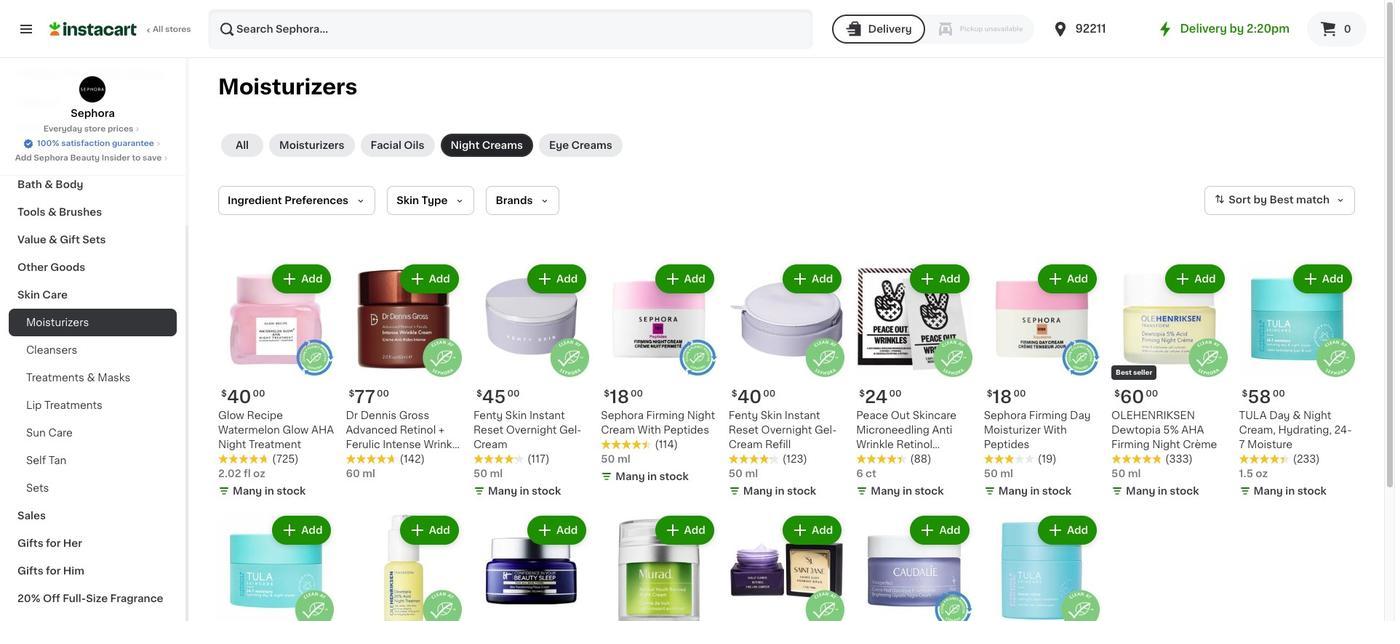 Task type: vqa. For each thing, say whether or not it's contained in the screenshot.
"$ 2 72"
no



Task type: describe. For each thing, give the bounding box(es) containing it.
50 for sephora firming day moisturizer with peptides
[[984, 470, 998, 480]]

best seller
[[1116, 370, 1152, 376]]

sets inside value & gift sets link
[[82, 235, 106, 245]]

by for sort
[[1254, 195, 1267, 205]]

$ for dr dennis gross advanced retinol + ferulic intense wrinkle cream
[[349, 390, 354, 399]]

product group containing 58
[[1239, 262, 1355, 502]]

reset for 45
[[473, 426, 503, 436]]

in for (114)
[[647, 472, 657, 483]]

in for (123)
[[775, 487, 785, 497]]

(142)
[[400, 455, 425, 465]]

all for all
[[236, 140, 249, 151]]

1.5 oz
[[1239, 470, 1268, 480]]

ml for olehenriksen dewtopia 5% aha firming night crème
[[1128, 470, 1141, 480]]

gifts for her link
[[9, 530, 177, 558]]

dennis
[[361, 411, 397, 421]]

brands button
[[486, 186, 560, 215]]

$ for glow recipe watermelon glow aha night treatment
[[221, 390, 227, 399]]

microneedling
[[856, 426, 930, 436]]

many for (725)
[[233, 487, 262, 497]]

ml for sephora firming night cream with peptides
[[618, 455, 630, 465]]

2.02 fl oz
[[218, 470, 265, 480]]

product group containing 60
[[1112, 262, 1228, 502]]

0
[[1344, 24, 1351, 34]]

off
[[43, 594, 60, 604]]

ml for fenty skin instant reset overnight gel- cream refill
[[745, 470, 758, 480]]

night creams
[[451, 140, 523, 151]]

value & gift sets link
[[9, 226, 177, 254]]

$ 77 00
[[349, 389, 389, 406]]

& for brushes
[[48, 207, 56, 217]]

ct
[[866, 470, 876, 480]]

satisfaction
[[61, 140, 110, 148]]

aha inside olehenriksen dewtopia 5% aha firming night crème
[[1182, 426, 1204, 436]]

fenty for 45
[[473, 411, 503, 422]]

delivery button
[[832, 15, 925, 44]]

lip
[[26, 401, 42, 411]]

77
[[354, 389, 375, 406]]

dr dennis gross advanced retinol + ferulic intense wrinkle cream
[[346, 411, 461, 465]]

product group containing 24
[[856, 262, 972, 502]]

eye creams
[[549, 140, 612, 151]]

00 for sephora firming night cream with peptides
[[631, 390, 643, 399]]

1 oz from the left
[[253, 470, 265, 480]]

wrinkle inside dr dennis gross advanced retinol + ferulic intense wrinkle cream
[[424, 440, 461, 451]]

ingredient
[[228, 196, 282, 206]]

skin inside fenty skin instant reset overnight gel- cream
[[505, 411, 527, 422]]

everyday store prices link
[[43, 124, 142, 135]]

day inside tula day & night cream, hydrating, 24- 7 moisture
[[1269, 411, 1290, 422]]

everyday store prices
[[43, 125, 133, 133]]

care for sun care
[[48, 428, 73, 439]]

peptides for (114)
[[664, 426, 709, 436]]

(333)
[[1165, 455, 1193, 465]]

night inside olehenriksen dewtopia 5% aha firming night crème
[[1152, 440, 1180, 451]]

bath
[[17, 180, 42, 190]]

bath & body link
[[9, 171, 177, 199]]

& inside tula day & night cream, hydrating, 24- 7 moisture
[[1293, 411, 1301, 422]]

1 horizontal spatial glow
[[283, 426, 309, 436]]

50 for sephora firming night cream with peptides
[[601, 455, 615, 465]]

0 vertical spatial moisturizers link
[[269, 134, 355, 157]]

2.02
[[218, 470, 241, 480]]

holiday party ready beauty
[[17, 69, 165, 79]]

cream inside fenty skin instant reset overnight gel- cream refill
[[729, 440, 763, 451]]

value
[[17, 235, 46, 245]]

sets link
[[9, 475, 177, 503]]

delivery by 2:20pm
[[1180, 23, 1290, 34]]

sets inside sets link
[[26, 484, 49, 494]]

$ 58 00
[[1242, 389, 1285, 406]]

goods
[[50, 263, 85, 273]]

fenty skin instant reset overnight gel- cream
[[473, 411, 582, 451]]

6
[[856, 470, 863, 480]]

(123)
[[783, 455, 807, 465]]

20% off full-size fragrance link
[[9, 586, 177, 613]]

glow recipe watermelon glow aha night treatment
[[218, 411, 334, 451]]

out
[[891, 411, 910, 421]]

firming for night
[[646, 411, 685, 421]]

peptides for (19)
[[984, 440, 1030, 451]]

20%
[[17, 594, 40, 604]]

sephora for sephora firming night cream with peptides
[[601, 411, 644, 421]]

peace
[[856, 411, 888, 421]]

skin inside fenty skin instant reset overnight gel- cream refill
[[761, 411, 782, 422]]

(233)
[[1293, 455, 1320, 465]]

overnight for 40
[[761, 426, 812, 436]]

delivery for delivery by 2:20pm
[[1180, 23, 1227, 34]]

body
[[56, 180, 83, 190]]

gel- for 45
[[559, 426, 582, 436]]

moisture
[[1248, 440, 1293, 451]]

other
[[17, 263, 48, 273]]

hair care link
[[9, 116, 177, 143]]

lip treatments
[[26, 401, 102, 411]]

hair care
[[17, 124, 67, 135]]

& for masks
[[87, 373, 95, 383]]

many in stock for (333)
[[1126, 487, 1199, 497]]

advanced
[[346, 426, 397, 436]]

stores
[[165, 25, 191, 33]]

100%
[[37, 140, 59, 148]]

for for her
[[46, 539, 61, 549]]

patches
[[856, 455, 898, 465]]

stock for (725)
[[277, 487, 306, 497]]

stock for (114)
[[659, 472, 689, 483]]

everyday
[[43, 125, 82, 133]]

cleansers
[[26, 346, 77, 356]]

overnight for 45
[[506, 426, 557, 436]]

$ 18 00 for sephora firming night cream with peptides
[[604, 389, 643, 406]]

ml for dr dennis gross advanced retinol + ferulic intense wrinkle cream
[[362, 470, 375, 480]]

ml for fenty skin instant reset overnight gel- cream
[[490, 470, 503, 480]]

gifts for gifts for her
[[17, 539, 43, 549]]

$ 24 00
[[859, 389, 902, 406]]

self tan
[[26, 456, 66, 466]]

sephora for sephora firming day moisturizer with peptides
[[984, 411, 1027, 422]]

day inside sephora firming day moisturizer with peptides
[[1070, 411, 1091, 422]]

50 ml for sephora firming day moisturizer with peptides
[[984, 470, 1013, 480]]

firming for day
[[1029, 411, 1067, 422]]

in for (117)
[[520, 487, 529, 497]]

$ 40 00 for glow
[[221, 389, 265, 406]]

stock for (123)
[[787, 487, 816, 497]]

$ for fenty skin instant reset overnight gel- cream
[[476, 390, 482, 399]]

sun care link
[[9, 420, 177, 447]]

wrinkle inside peace out skincare microneedling anti wrinkle retinol patches
[[856, 440, 894, 451]]

18 for sephora firming night cream with peptides
[[610, 389, 629, 406]]

full-
[[63, 594, 86, 604]]

skin down the other on the top left of page
[[17, 290, 40, 300]]

100% satisfaction guarantee
[[37, 140, 154, 148]]

all link
[[221, 134, 263, 157]]

retinol inside dr dennis gross advanced retinol + ferulic intense wrinkle cream
[[400, 426, 436, 436]]

tools & brushes link
[[9, 199, 177, 226]]

recipe
[[247, 411, 283, 421]]

gross
[[399, 411, 429, 421]]

tools & brushes
[[17, 207, 102, 217]]

treatment
[[249, 440, 301, 451]]

1.5
[[1239, 470, 1253, 480]]

service type group
[[832, 15, 1035, 44]]

care for hair care
[[42, 124, 67, 135]]

$ for peace out skincare microneedling anti wrinkle retinol patches
[[859, 390, 865, 399]]

best for best seller
[[1116, 370, 1132, 376]]

many in stock for (123)
[[743, 487, 816, 497]]

skincare
[[913, 411, 957, 421]]

sort by
[[1229, 195, 1267, 205]]

sephora logo image
[[79, 76, 107, 103]]

night inside glow recipe watermelon glow aha night treatment
[[218, 440, 246, 451]]

hair
[[17, 124, 39, 135]]

seller
[[1133, 370, 1152, 376]]

with for cream
[[638, 426, 661, 436]]

2:20pm
[[1247, 23, 1290, 34]]

sephora for sephora
[[71, 108, 115, 119]]

Best match Sort by field
[[1205, 186, 1355, 215]]

& for body
[[45, 180, 53, 190]]

1 vertical spatial beauty
[[70, 154, 100, 162]]

sun
[[26, 428, 46, 439]]

00 for fenty skin instant reset overnight gel- cream
[[507, 390, 520, 399]]

guarantee
[[112, 140, 154, 148]]

fragrance link
[[9, 143, 177, 171]]

night inside sephora firming night cream with peptides
[[687, 411, 715, 421]]

$ for fenty skin instant reset overnight gel- cream refill
[[732, 390, 737, 399]]

50 ml for fenty skin instant reset overnight gel- cream
[[473, 470, 503, 480]]

facial oils
[[371, 140, 424, 151]]

creams for night creams
[[482, 140, 523, 151]]

reset for 40
[[729, 426, 759, 436]]

cream inside sephora firming night cream with peptides
[[601, 426, 635, 436]]



Task type: locate. For each thing, give the bounding box(es) containing it.
0 horizontal spatial peptides
[[664, 426, 709, 436]]

in down (123)
[[775, 487, 785, 497]]

sephora firming night cream with peptides
[[601, 411, 715, 436]]

1 vertical spatial peptides
[[984, 440, 1030, 451]]

peptides inside sephora firming day moisturizer with peptides
[[984, 440, 1030, 451]]

1 horizontal spatial instant
[[785, 411, 820, 422]]

& right tools
[[48, 207, 56, 217]]

6 ct
[[856, 470, 876, 480]]

1 vertical spatial care
[[42, 290, 68, 300]]

1 day from the left
[[1070, 411, 1091, 422]]

skin care
[[17, 290, 68, 300]]

firming up the "moisturizer" in the right bottom of the page
[[1029, 411, 1067, 422]]

many in stock down (19)
[[998, 487, 1072, 497]]

2 18 from the left
[[993, 389, 1012, 406]]

$ 40 00 up recipe
[[221, 389, 265, 406]]

creams up brands
[[482, 140, 523, 151]]

by
[[1230, 23, 1244, 34], [1254, 195, 1267, 205]]

all for all stores
[[153, 25, 163, 33]]

beauty right ready
[[128, 69, 165, 79]]

0 vertical spatial gifts
[[17, 539, 43, 549]]

all left 'stores' at the top of page
[[153, 25, 163, 33]]

1 horizontal spatial wrinkle
[[856, 440, 894, 451]]

skin inside dropdown button
[[397, 196, 419, 206]]

many in stock for (117)
[[488, 487, 561, 497]]

all stores link
[[49, 9, 192, 49]]

wrinkle up patches
[[856, 440, 894, 451]]

glow up 'watermelon' in the bottom of the page
[[218, 411, 244, 421]]

(114)
[[655, 440, 678, 451]]

sales
[[17, 511, 46, 522]]

0 horizontal spatial aha
[[311, 426, 334, 436]]

many in stock down (123)
[[743, 487, 816, 497]]

best
[[1270, 195, 1294, 205], [1116, 370, 1132, 376]]

$ inside $ 77 00
[[349, 390, 354, 399]]

stock for (117)
[[532, 487, 561, 497]]

0 horizontal spatial 18
[[610, 389, 629, 406]]

care down other goods
[[42, 290, 68, 300]]

2 40 from the left
[[737, 389, 762, 406]]

& up hydrating,
[[1293, 411, 1301, 422]]

by inside 'field'
[[1254, 195, 1267, 205]]

for
[[46, 539, 61, 549], [46, 567, 61, 577]]

$ up tula at the bottom of page
[[1242, 390, 1248, 399]]

2 vertical spatial moisturizers
[[26, 318, 89, 328]]

50 for olehenriksen dewtopia 5% aha firming night crème
[[1112, 470, 1126, 480]]

store
[[84, 125, 106, 133]]

0 horizontal spatial day
[[1070, 411, 1091, 422]]

gifts down sales
[[17, 539, 43, 549]]

product group
[[218, 262, 334, 502], [346, 262, 462, 482], [473, 262, 589, 502], [601, 262, 717, 488], [729, 262, 845, 502], [856, 262, 972, 502], [984, 262, 1100, 502], [1112, 262, 1228, 502], [1239, 262, 1355, 502], [218, 514, 334, 622], [346, 514, 462, 622], [473, 514, 589, 622], [601, 514, 717, 622], [729, 514, 845, 622], [856, 514, 972, 622], [984, 514, 1100, 622]]

skin up refill at right bottom
[[761, 411, 782, 422]]

00 right 45
[[507, 390, 520, 399]]

peptides up the (114)
[[664, 426, 709, 436]]

instant up refill at right bottom
[[785, 411, 820, 422]]

7 00 from the left
[[763, 390, 776, 399]]

00 up recipe
[[253, 390, 265, 399]]

makeup
[[17, 97, 60, 107]]

instant up (117)
[[530, 411, 565, 422]]

0 vertical spatial 60
[[1120, 389, 1144, 406]]

cream,
[[1239, 426, 1276, 436]]

2 creams from the left
[[571, 140, 612, 151]]

$ for sephora firming day moisturizer with peptides
[[987, 390, 993, 399]]

many for (114)
[[616, 472, 645, 483]]

1 vertical spatial 60
[[346, 470, 360, 480]]

1 creams from the left
[[482, 140, 523, 151]]

00 right 24
[[889, 390, 902, 399]]

holiday party ready beauty link
[[9, 60, 177, 88]]

peptides
[[664, 426, 709, 436], [984, 440, 1030, 451]]

00 up sephora firming night cream with peptides
[[631, 390, 643, 399]]

in for (19)
[[1030, 487, 1040, 497]]

1 horizontal spatial with
[[1044, 426, 1067, 436]]

many down dewtopia
[[1126, 487, 1155, 497]]

best for best match
[[1270, 195, 1294, 205]]

1 horizontal spatial $ 40 00
[[732, 389, 776, 406]]

0 vertical spatial moisturizers
[[218, 76, 358, 97]]

1 fenty from the left
[[473, 411, 503, 422]]

in down (233)
[[1286, 487, 1295, 497]]

in for (88)
[[903, 487, 912, 497]]

0 horizontal spatial with
[[638, 426, 661, 436]]

00 up fenty skin instant reset overnight gel- cream refill
[[763, 390, 776, 399]]

6 $ from the left
[[476, 390, 482, 399]]

0 horizontal spatial delivery
[[868, 24, 912, 34]]

in for (233)
[[1286, 487, 1295, 497]]

50 down fenty skin instant reset overnight gel- cream refill
[[729, 470, 743, 480]]

in down the (333)
[[1158, 487, 1167, 497]]

gifts for gifts for him
[[17, 567, 43, 577]]

0 horizontal spatial 40
[[227, 389, 251, 406]]

1 horizontal spatial firming
[[1029, 411, 1067, 422]]

olehenriksen dewtopia 5% aha firming night crème
[[1112, 411, 1217, 451]]

$ inside $ 24 00
[[859, 390, 865, 399]]

holiday
[[17, 69, 58, 79]]

1 vertical spatial retinol
[[896, 440, 933, 451]]

0 horizontal spatial fenty
[[473, 411, 503, 422]]

00 for dr dennis gross advanced retinol + ferulic intense wrinkle cream
[[377, 390, 389, 399]]

instant for 45
[[530, 411, 565, 422]]

care up 100%
[[42, 124, 67, 135]]

2 reset from the left
[[729, 426, 759, 436]]

masks
[[98, 373, 130, 383]]

many for (117)
[[488, 487, 517, 497]]

00 for peace out skincare microneedling anti wrinkle retinol patches
[[889, 390, 902, 399]]

2 $ 18 00 from the left
[[987, 389, 1026, 406]]

moisturizers
[[218, 76, 358, 97], [279, 140, 345, 151], [26, 318, 89, 328]]

0 horizontal spatial creams
[[482, 140, 523, 151]]

sets down self
[[26, 484, 49, 494]]

many down fenty skin instant reset overnight gel- cream
[[488, 487, 517, 497]]

many down ct
[[871, 487, 900, 497]]

00 for glow recipe watermelon glow aha night treatment
[[253, 390, 265, 399]]

00 up the "moisturizer" in the right bottom of the page
[[1014, 390, 1026, 399]]

$ 40 00 for fenty
[[732, 389, 776, 406]]

overnight up refill at right bottom
[[761, 426, 812, 436]]

with for moisturizer
[[1044, 426, 1067, 436]]

1 horizontal spatial 18
[[993, 389, 1012, 406]]

0 horizontal spatial firming
[[646, 411, 685, 421]]

Search field
[[209, 10, 811, 48]]

★★★★★
[[601, 440, 652, 451], [601, 440, 652, 451], [218, 455, 269, 465], [218, 455, 269, 465], [346, 455, 397, 465], [346, 455, 397, 465], [856, 455, 907, 465], [856, 455, 907, 465], [1112, 455, 1162, 465], [1112, 455, 1162, 465], [473, 455, 524, 465], [473, 455, 524, 465], [729, 455, 780, 465], [729, 455, 780, 465], [984, 455, 1035, 465], [984, 455, 1035, 465], [1239, 455, 1290, 465], [1239, 455, 1290, 465]]

1 instant from the left
[[530, 411, 565, 422]]

ml for sephora firming day moisturizer with peptides
[[1000, 470, 1013, 480]]

0 horizontal spatial oz
[[253, 470, 265, 480]]

with up (19)
[[1044, 426, 1067, 436]]

1 wrinkle from the left
[[424, 440, 461, 451]]

0 horizontal spatial gel-
[[559, 426, 582, 436]]

with up the (114)
[[638, 426, 661, 436]]

1 horizontal spatial aha
[[1182, 426, 1204, 436]]

1 horizontal spatial best
[[1270, 195, 1294, 205]]

8 00 from the left
[[1014, 390, 1026, 399]]

0 horizontal spatial all
[[153, 25, 163, 33]]

40 for glow
[[227, 389, 251, 406]]

many down sephora firming night cream with peptides
[[616, 472, 645, 483]]

stock for (88)
[[915, 487, 944, 497]]

& right bath
[[45, 180, 53, 190]]

5%
[[1163, 426, 1179, 436]]

by for delivery
[[1230, 23, 1244, 34]]

for inside gifts for him link
[[46, 567, 61, 577]]

2 aha from the left
[[1182, 426, 1204, 436]]

1 $ 40 00 from the left
[[221, 389, 265, 406]]

aha
[[311, 426, 334, 436], [1182, 426, 1204, 436]]

sephora inside sephora firming night cream with peptides
[[601, 411, 644, 421]]

1 horizontal spatial peptides
[[984, 440, 1030, 451]]

many
[[616, 472, 645, 483], [233, 487, 262, 497], [871, 487, 900, 497], [1126, 487, 1155, 497], [488, 487, 517, 497], [743, 487, 773, 497], [998, 487, 1028, 497], [1254, 487, 1283, 497]]

ml down fenty skin instant reset overnight gel- cream
[[490, 470, 503, 480]]

for inside gifts for her link
[[46, 539, 61, 549]]

50 down fenty skin instant reset overnight gel- cream
[[473, 470, 487, 480]]

1 $ from the left
[[221, 390, 227, 399]]

0 vertical spatial treatments
[[26, 373, 84, 383]]

$ for olehenriksen dewtopia 5% aha firming night crème
[[1114, 390, 1120, 399]]

2 oz from the left
[[1256, 470, 1268, 480]]

00 inside $ 77 00
[[377, 390, 389, 399]]

in for (725)
[[265, 487, 274, 497]]

4 00 from the left
[[889, 390, 902, 399]]

retinol inside peace out skincare microneedling anti wrinkle retinol patches
[[896, 440, 933, 451]]

stock down the (333)
[[1170, 487, 1199, 497]]

match
[[1296, 195, 1330, 205]]

many in stock for (725)
[[233, 487, 306, 497]]

gel- inside fenty skin instant reset overnight gel- cream
[[559, 426, 582, 436]]

0 vertical spatial retinol
[[400, 426, 436, 436]]

1 vertical spatial moisturizers link
[[9, 309, 177, 337]]

overnight inside fenty skin instant reset overnight gel- cream refill
[[761, 426, 812, 436]]

2 fenty from the left
[[729, 411, 758, 422]]

0 vertical spatial for
[[46, 539, 61, 549]]

$ up the "moisturizer" in the right bottom of the page
[[987, 390, 993, 399]]

40 up fenty skin instant reset overnight gel- cream refill
[[737, 389, 762, 406]]

$ 40 00 up fenty skin instant reset overnight gel- cream refill
[[732, 389, 776, 406]]

1 horizontal spatial reset
[[729, 426, 759, 436]]

intense
[[383, 440, 421, 451]]

for for him
[[46, 567, 61, 577]]

value & gift sets
[[17, 235, 106, 245]]

0 horizontal spatial $ 40 00
[[221, 389, 265, 406]]

cream inside fenty skin instant reset overnight gel- cream
[[473, 440, 507, 451]]

40 up recipe
[[227, 389, 251, 406]]

in for (333)
[[1158, 487, 1167, 497]]

9 00 from the left
[[1273, 390, 1285, 399]]

many in stock for (88)
[[871, 487, 944, 497]]

fenty inside fenty skin instant reset overnight gel- cream
[[473, 411, 503, 422]]

0 horizontal spatial $ 18 00
[[604, 389, 643, 406]]

for left her
[[46, 539, 61, 549]]

cream inside dr dennis gross advanced retinol + ferulic intense wrinkle cream
[[346, 455, 380, 465]]

0 horizontal spatial reset
[[473, 426, 503, 436]]

1 for from the top
[[46, 539, 61, 549]]

3 00 from the left
[[631, 390, 643, 399]]

1 vertical spatial fragrance
[[110, 594, 163, 604]]

ferulic
[[346, 440, 380, 451]]

1 gel- from the left
[[559, 426, 582, 436]]

firming inside sephora firming night cream with peptides
[[646, 411, 685, 421]]

1 18 from the left
[[610, 389, 629, 406]]

aha inside glow recipe watermelon glow aha night treatment
[[311, 426, 334, 436]]

1 00 from the left
[[253, 390, 265, 399]]

ml down fenty skin instant reset overnight gel- cream refill
[[745, 470, 758, 480]]

overnight up (117)
[[506, 426, 557, 436]]

by right sort
[[1254, 195, 1267, 205]]

60 down ferulic
[[346, 470, 360, 480]]

$ 45 00
[[476, 389, 520, 406]]

skin down $ 45 00
[[505, 411, 527, 422]]

delivery inside button
[[868, 24, 912, 34]]

50 ml down fenty skin instant reset overnight gel- cream
[[473, 470, 503, 480]]

with inside sephora firming night cream with peptides
[[638, 426, 661, 436]]

92211 button
[[1052, 9, 1139, 49]]

40 for fenty
[[737, 389, 762, 406]]

0 vertical spatial all
[[153, 25, 163, 33]]

to
[[132, 154, 141, 162]]

preferences
[[285, 196, 349, 206]]

sephora link
[[71, 76, 115, 121]]

makeup link
[[9, 88, 177, 116]]

2 00 from the left
[[377, 390, 389, 399]]

1 horizontal spatial beauty
[[128, 69, 165, 79]]

1 vertical spatial all
[[236, 140, 249, 151]]

1 horizontal spatial oz
[[1256, 470, 1268, 480]]

1 horizontal spatial moisturizers link
[[269, 134, 355, 157]]

firming inside olehenriksen dewtopia 5% aha firming night crème
[[1112, 440, 1150, 451]]

100% satisfaction guarantee button
[[23, 135, 163, 150]]

1 horizontal spatial all
[[236, 140, 249, 151]]

4 $ from the left
[[859, 390, 865, 399]]

0 horizontal spatial instant
[[530, 411, 565, 422]]

00 right 58 at the bottom of the page
[[1273, 390, 1285, 399]]

2 wrinkle from the left
[[856, 440, 894, 451]]

oils
[[404, 140, 424, 151]]

1 horizontal spatial $ 18 00
[[987, 389, 1026, 406]]

1 vertical spatial sets
[[26, 484, 49, 494]]

many in stock
[[616, 472, 689, 483], [233, 487, 306, 497], [871, 487, 944, 497], [1126, 487, 1199, 497], [488, 487, 561, 497], [743, 487, 816, 497], [998, 487, 1072, 497], [1254, 487, 1327, 497]]

50 ml down sephora firming night cream with peptides
[[601, 455, 630, 465]]

0 horizontal spatial best
[[1116, 370, 1132, 376]]

00 for fenty skin instant reset overnight gel- cream refill
[[763, 390, 776, 399]]

fragrance inside "link"
[[110, 594, 163, 604]]

sets right gift
[[82, 235, 106, 245]]

add button
[[274, 266, 330, 292], [401, 266, 457, 292], [529, 266, 585, 292], [657, 266, 713, 292], [784, 266, 840, 292], [912, 266, 968, 292], [1039, 266, 1096, 292], [1167, 266, 1223, 292], [1295, 266, 1351, 292], [274, 518, 330, 544], [401, 518, 457, 544], [529, 518, 585, 544], [657, 518, 713, 544], [784, 518, 840, 544], [912, 518, 968, 544], [1039, 518, 1096, 544]]

$ inside $ 45 00
[[476, 390, 482, 399]]

product group containing 45
[[473, 262, 589, 502]]

skin type
[[397, 196, 448, 206]]

$ for tula day & night cream, hydrating, 24- 7 moisture
[[1242, 390, 1248, 399]]

firming inside sephora firming day moisturizer with peptides
[[1029, 411, 1067, 422]]

glow up 'treatment'
[[283, 426, 309, 436]]

50 ml down dewtopia
[[1112, 470, 1141, 480]]

tan
[[49, 456, 66, 466]]

$ up fenty skin instant reset overnight gel- cream
[[476, 390, 482, 399]]

2 for from the top
[[46, 567, 61, 577]]

creams for eye creams
[[571, 140, 612, 151]]

many down 1.5 oz
[[1254, 487, 1283, 497]]

peptides inside sephora firming night cream with peptides
[[664, 426, 709, 436]]

0 button
[[1307, 12, 1367, 47]]

firming
[[646, 411, 685, 421], [1029, 411, 1067, 422], [1112, 440, 1150, 451]]

product group containing 77
[[346, 262, 462, 482]]

tools
[[17, 207, 45, 217]]

$ 40 00
[[221, 389, 265, 406], [732, 389, 776, 406]]

1 40 from the left
[[227, 389, 251, 406]]

reset inside fenty skin instant reset overnight gel- cream refill
[[729, 426, 759, 436]]

many in stock for (114)
[[616, 472, 689, 483]]

fenty
[[473, 411, 503, 422], [729, 411, 758, 422]]

1 vertical spatial gifts
[[17, 567, 43, 577]]

night
[[451, 140, 480, 151], [687, 411, 715, 421], [1304, 411, 1331, 422], [218, 440, 246, 451], [1152, 440, 1180, 451]]

1 horizontal spatial day
[[1269, 411, 1290, 422]]

many down the "moisturizer" in the right bottom of the page
[[998, 487, 1028, 497]]

50 down the "moisturizer" in the right bottom of the page
[[984, 470, 998, 480]]

1 horizontal spatial retinol
[[896, 440, 933, 451]]

0 vertical spatial by
[[1230, 23, 1244, 34]]

refill
[[765, 440, 791, 451]]

0 vertical spatial beauty
[[128, 69, 165, 79]]

add sephora beauty insider to save link
[[15, 153, 170, 164]]

eye creams link
[[539, 134, 623, 157]]

many in stock for (19)
[[998, 487, 1072, 497]]

ml down the "moisturizer" in the right bottom of the page
[[1000, 470, 1013, 480]]

tula day & night cream, hydrating, 24- 7 moisture
[[1239, 411, 1352, 451]]

00 for sephora firming day moisturizer with peptides
[[1014, 390, 1026, 399]]

oz right 1.5
[[1256, 470, 1268, 480]]

treatments down 'cleansers'
[[26, 373, 84, 383]]

brushes
[[59, 207, 102, 217]]

sun care
[[26, 428, 73, 439]]

stock for (233)
[[1297, 487, 1327, 497]]

1 horizontal spatial creams
[[571, 140, 612, 151]]

overnight inside fenty skin instant reset overnight gel- cream
[[506, 426, 557, 436]]

reset inside fenty skin instant reset overnight gel- cream
[[473, 426, 503, 436]]

by left 2:20pm
[[1230, 23, 1244, 34]]

0 horizontal spatial overnight
[[506, 426, 557, 436]]

2 $ 40 00 from the left
[[732, 389, 776, 406]]

2 overnight from the left
[[761, 426, 812, 436]]

1 horizontal spatial fenty
[[729, 411, 758, 422]]

1 horizontal spatial sets
[[82, 235, 106, 245]]

00 for tula day & night cream, hydrating, 24- 7 moisture
[[1273, 390, 1285, 399]]

with inside sephora firming day moisturizer with peptides
[[1044, 426, 1067, 436]]

00 inside $ 60 00
[[1146, 390, 1158, 399]]

$ 18 00 for sephora firming day moisturizer with peptides
[[987, 389, 1026, 406]]

care for skin care
[[42, 290, 68, 300]]

$ inside $ 58 00
[[1242, 390, 1248, 399]]

60 down 'best seller'
[[1120, 389, 1144, 406]]

in down (88)
[[903, 487, 912, 497]]

hydrating,
[[1278, 426, 1332, 436]]

None search field
[[208, 9, 813, 49]]

5 $ from the left
[[1114, 390, 1120, 399]]

1 horizontal spatial gel-
[[815, 426, 837, 436]]

0 vertical spatial peptides
[[664, 426, 709, 436]]

1 vertical spatial moisturizers
[[279, 140, 345, 151]]

$ inside $ 60 00
[[1114, 390, 1120, 399]]

2 $ from the left
[[349, 390, 354, 399]]

0 vertical spatial care
[[42, 124, 67, 135]]

1 overnight from the left
[[506, 426, 557, 436]]

instacart logo image
[[49, 20, 137, 38]]

prices
[[108, 125, 133, 133]]

creams
[[482, 140, 523, 151], [571, 140, 612, 151]]

1 vertical spatial treatments
[[44, 401, 102, 411]]

many in stock down (88)
[[871, 487, 944, 497]]

skin care link
[[9, 282, 177, 309]]

treatments & masks link
[[9, 364, 177, 392]]

many for (333)
[[1126, 487, 1155, 497]]

0 vertical spatial best
[[1270, 195, 1294, 205]]

1 horizontal spatial 60
[[1120, 389, 1144, 406]]

1 gifts from the top
[[17, 539, 43, 549]]

many down fl
[[233, 487, 262, 497]]

aha up crème
[[1182, 426, 1204, 436]]

treatments down treatments & masks
[[44, 401, 102, 411]]

night inside tula day & night cream, hydrating, 24- 7 moisture
[[1304, 411, 1331, 422]]

reset
[[473, 426, 503, 436], [729, 426, 759, 436]]

6 00 from the left
[[507, 390, 520, 399]]

18
[[610, 389, 629, 406], [993, 389, 1012, 406]]

0 horizontal spatial by
[[1230, 23, 1244, 34]]

0 vertical spatial glow
[[218, 411, 244, 421]]

instant inside fenty skin instant reset overnight gel- cream
[[530, 411, 565, 422]]

5 00 from the left
[[1146, 390, 1158, 399]]

2 vertical spatial care
[[48, 428, 73, 439]]

1 reset from the left
[[473, 426, 503, 436]]

dewtopia
[[1112, 426, 1161, 436]]

moisturizers link up 'cleansers'
[[9, 309, 177, 337]]

$ up fenty skin instant reset overnight gel- cream refill
[[732, 390, 737, 399]]

1 vertical spatial by
[[1254, 195, 1267, 205]]

1 $ 18 00 from the left
[[604, 389, 643, 406]]

many for (19)
[[998, 487, 1028, 497]]

glow
[[218, 411, 244, 421], [283, 426, 309, 436]]

0 horizontal spatial retinol
[[400, 426, 436, 436]]

0 horizontal spatial fragrance
[[17, 152, 71, 162]]

many for (233)
[[1254, 487, 1283, 497]]

&
[[45, 180, 53, 190], [48, 207, 56, 217], [49, 235, 57, 245], [87, 373, 95, 383], [1293, 411, 1301, 422]]

& left gift
[[49, 235, 57, 245]]

eye
[[549, 140, 569, 151]]

18 up sephora firming night cream with peptides
[[610, 389, 629, 406]]

0 horizontal spatial beauty
[[70, 154, 100, 162]]

00
[[253, 390, 265, 399], [377, 390, 389, 399], [631, 390, 643, 399], [889, 390, 902, 399], [1146, 390, 1158, 399], [507, 390, 520, 399], [763, 390, 776, 399], [1014, 390, 1026, 399], [1273, 390, 1285, 399]]

0 horizontal spatial wrinkle
[[424, 440, 461, 451]]

$ up dr
[[349, 390, 354, 399]]

1 aha from the left
[[311, 426, 334, 436]]

type
[[422, 196, 448, 206]]

care right 'sun'
[[48, 428, 73, 439]]

1 horizontal spatial overnight
[[761, 426, 812, 436]]

00 inside $ 58 00
[[1273, 390, 1285, 399]]

in down (117)
[[520, 487, 529, 497]]

many in stock down the (114)
[[616, 472, 689, 483]]

58
[[1248, 389, 1271, 406]]

50 ml for olehenriksen dewtopia 5% aha firming night crème
[[1112, 470, 1141, 480]]

0 horizontal spatial moisturizers link
[[9, 309, 177, 337]]

ml
[[618, 455, 630, 465], [362, 470, 375, 480], [1128, 470, 1141, 480], [490, 470, 503, 480], [745, 470, 758, 480], [1000, 470, 1013, 480]]

stock for (19)
[[1042, 487, 1072, 497]]

him
[[63, 567, 84, 577]]

wrinkle
[[424, 440, 461, 451], [856, 440, 894, 451]]

for left him
[[46, 567, 61, 577]]

& for gift
[[49, 235, 57, 245]]

wrinkle down the +
[[424, 440, 461, 451]]

facial oils link
[[361, 134, 435, 157]]

00 inside $ 45 00
[[507, 390, 520, 399]]

20% off full-size fragrance
[[17, 594, 163, 604]]

0 vertical spatial fragrance
[[17, 152, 71, 162]]

50 for fenty skin instant reset overnight gel- cream
[[473, 470, 487, 480]]

(725)
[[272, 455, 299, 465]]

fenty for 40
[[729, 411, 758, 422]]

2 day from the left
[[1269, 411, 1290, 422]]

8 $ from the left
[[987, 390, 993, 399]]

gifts for her
[[17, 539, 82, 549]]

7 $ from the left
[[732, 390, 737, 399]]

18 for sephora firming day moisturizer with peptides
[[993, 389, 1012, 406]]

stock down (117)
[[532, 487, 561, 497]]

many in stock down fl
[[233, 487, 306, 497]]

stock down (19)
[[1042, 487, 1072, 497]]

50 ml for fenty skin instant reset overnight gel- cream refill
[[729, 470, 758, 480]]

3 $ from the left
[[604, 390, 610, 399]]

2 horizontal spatial firming
[[1112, 440, 1150, 451]]

add
[[15, 154, 32, 162], [301, 274, 323, 284], [429, 274, 450, 284], [557, 274, 578, 284], [684, 274, 705, 284], [812, 274, 833, 284], [939, 274, 961, 284], [1067, 274, 1088, 284], [1195, 274, 1216, 284], [1322, 274, 1344, 284], [301, 526, 323, 536], [429, 526, 450, 536], [557, 526, 578, 536], [684, 526, 705, 536], [812, 526, 833, 536], [939, 526, 961, 536], [1067, 526, 1088, 536]]

00 inside $ 24 00
[[889, 390, 902, 399]]

stock down the (114)
[[659, 472, 689, 483]]

best inside the best match sort by 'field'
[[1270, 195, 1294, 205]]

instant inside fenty skin instant reset overnight gel- cream refill
[[785, 411, 820, 422]]

1 vertical spatial best
[[1116, 370, 1132, 376]]

0 horizontal spatial glow
[[218, 411, 244, 421]]

peptides down the "moisturizer" in the right bottom of the page
[[984, 440, 1030, 451]]

sephora
[[71, 108, 115, 119], [34, 154, 68, 162], [601, 411, 644, 421], [984, 411, 1027, 422]]

& inside "link"
[[48, 207, 56, 217]]

50 for fenty skin instant reset overnight gel- cream refill
[[729, 470, 743, 480]]

fenty skin instant reset overnight gel- cream refill
[[729, 411, 837, 451]]

all up ingredient
[[236, 140, 249, 151]]

2 with from the left
[[1044, 426, 1067, 436]]

delivery for delivery
[[868, 24, 912, 34]]

sephora inside sephora firming day moisturizer with peptides
[[984, 411, 1027, 422]]

stock down (233)
[[1297, 487, 1327, 497]]

many in stock down the (333)
[[1126, 487, 1199, 497]]

gel- for 40
[[815, 426, 837, 436]]

1 vertical spatial glow
[[283, 426, 309, 436]]

00 for olehenriksen dewtopia 5% aha firming night crème
[[1146, 390, 1158, 399]]

9 $ from the left
[[1242, 390, 1248, 399]]

1 horizontal spatial fragrance
[[110, 594, 163, 604]]

dr
[[346, 411, 358, 421]]

ml down dewtopia
[[1128, 470, 1141, 480]]

in down 2.02 fl oz
[[265, 487, 274, 497]]

many in stock for (233)
[[1254, 487, 1327, 497]]

0 horizontal spatial 60
[[346, 470, 360, 480]]

$ up sephora firming night cream with peptides
[[604, 390, 610, 399]]

2 gifts from the top
[[17, 567, 43, 577]]

1 horizontal spatial by
[[1254, 195, 1267, 205]]

fragrance down 100%
[[17, 152, 71, 162]]

$ for sephora firming night cream with peptides
[[604, 390, 610, 399]]

fragrance right size
[[110, 594, 163, 604]]

50 ml for sephora firming night cream with peptides
[[601, 455, 630, 465]]

$ up peace
[[859, 390, 865, 399]]

gel- inside fenty skin instant reset overnight gel- cream refill
[[815, 426, 837, 436]]

instant for 40
[[785, 411, 820, 422]]

$ up 'watermelon' in the bottom of the page
[[221, 390, 227, 399]]

stock down (88)
[[915, 487, 944, 497]]

1 with from the left
[[638, 426, 661, 436]]

ingredient preferences
[[228, 196, 349, 206]]

party
[[60, 69, 89, 79]]

brands
[[496, 196, 533, 206]]

2 gel- from the left
[[815, 426, 837, 436]]

2 instant from the left
[[785, 411, 820, 422]]

best left match
[[1270, 195, 1294, 205]]

watermelon
[[218, 426, 280, 436]]

many for (123)
[[743, 487, 773, 497]]

50 ml down fenty skin instant reset overnight gel- cream refill
[[729, 470, 758, 480]]

0 horizontal spatial sets
[[26, 484, 49, 494]]

0 vertical spatial sets
[[82, 235, 106, 245]]

1 horizontal spatial 40
[[737, 389, 762, 406]]

fenty inside fenty skin instant reset overnight gel- cream refill
[[729, 411, 758, 422]]

1 horizontal spatial delivery
[[1180, 23, 1227, 34]]

1 vertical spatial for
[[46, 567, 61, 577]]



